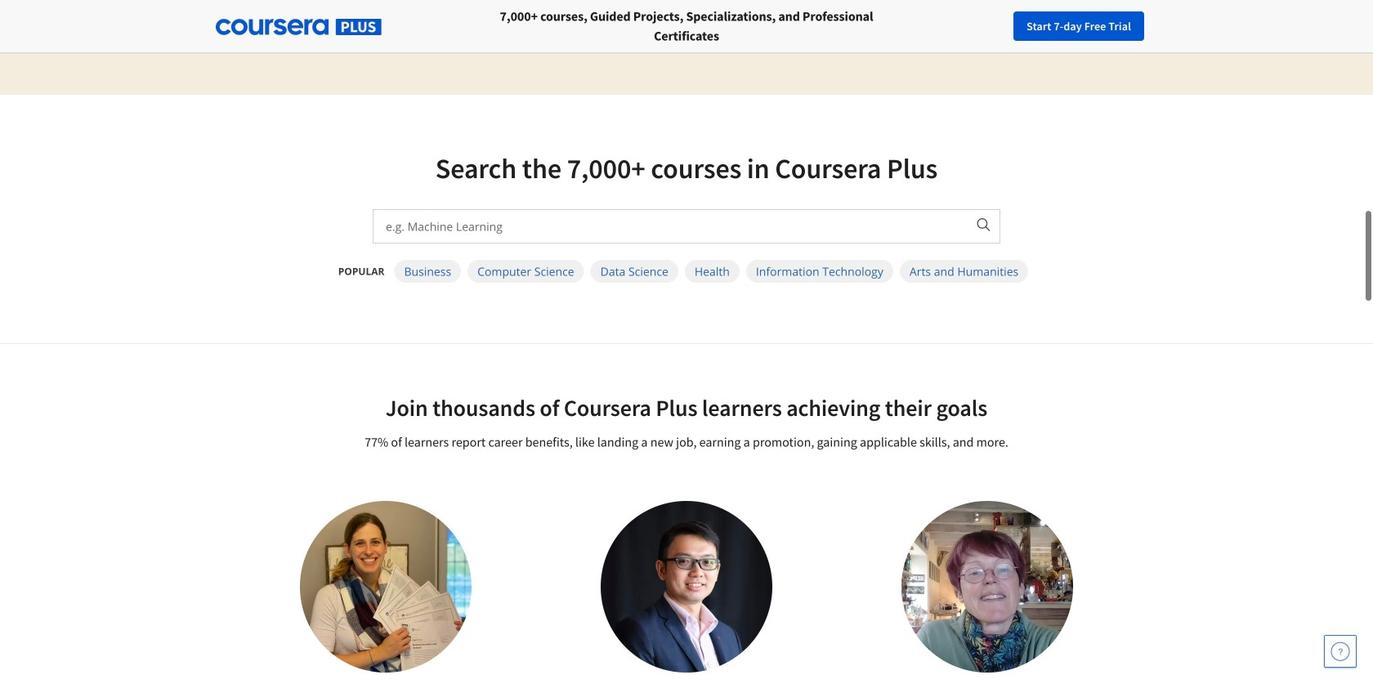 Task type: locate. For each thing, give the bounding box(es) containing it.
None search field
[[225, 10, 617, 43]]

list
[[226, 11, 1126, 31]]

learner image inés k. image
[[902, 501, 1073, 673]]

learner image abigail p. image
[[300, 501, 472, 673]]



Task type: describe. For each thing, give the bounding box(es) containing it.
help center image
[[1331, 642, 1350, 661]]

learner image shi jie f. image
[[601, 501, 772, 673]]

coursera plus image
[[216, 19, 382, 35]]

e.g. Machine Learning text field
[[374, 210, 966, 243]]



Task type: vqa. For each thing, say whether or not it's contained in the screenshot.
Learner Image Inés K.
yes



